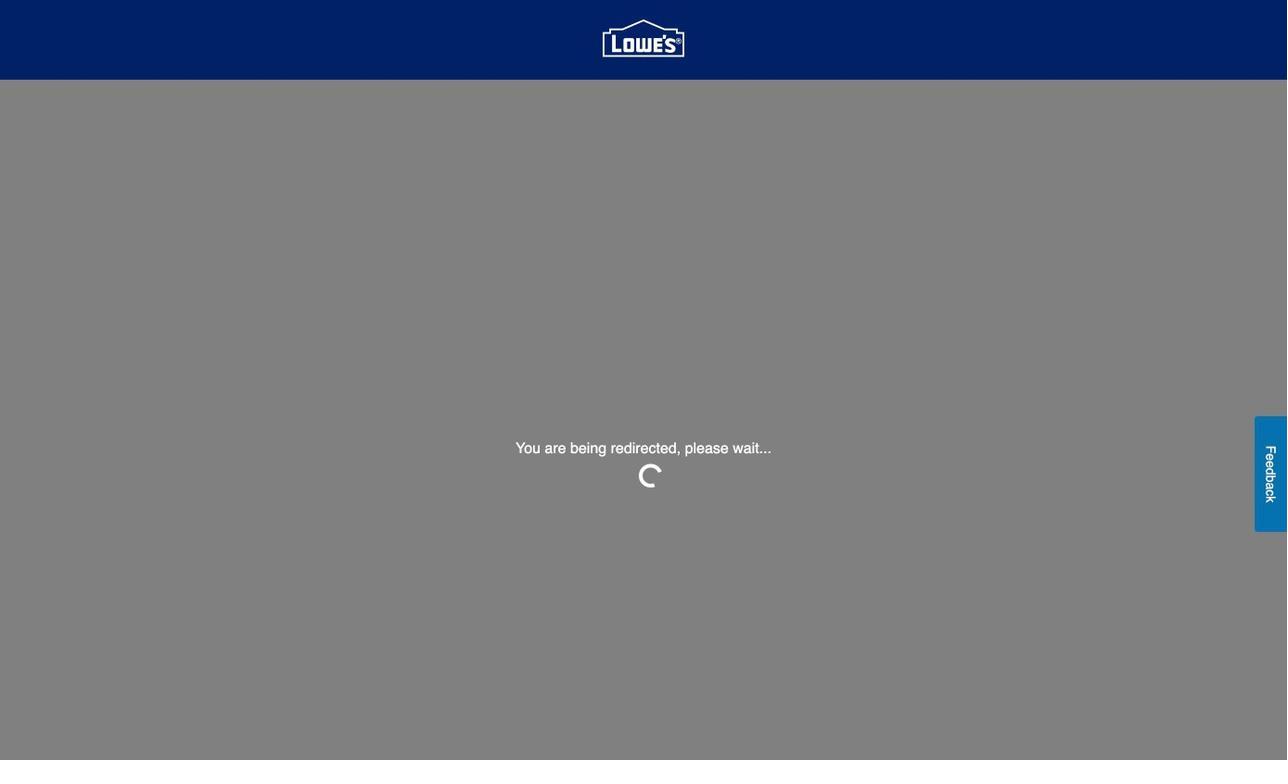 Task type: locate. For each thing, give the bounding box(es) containing it.
main content
[[0, 80, 1287, 760]]



Task type: describe. For each thing, give the bounding box(es) containing it.
lowe's home improvement logo image
[[603, 0, 684, 81]]



Task type: vqa. For each thing, say whether or not it's contained in the screenshot.
The Lowe'S Home Improvement Logo
yes



